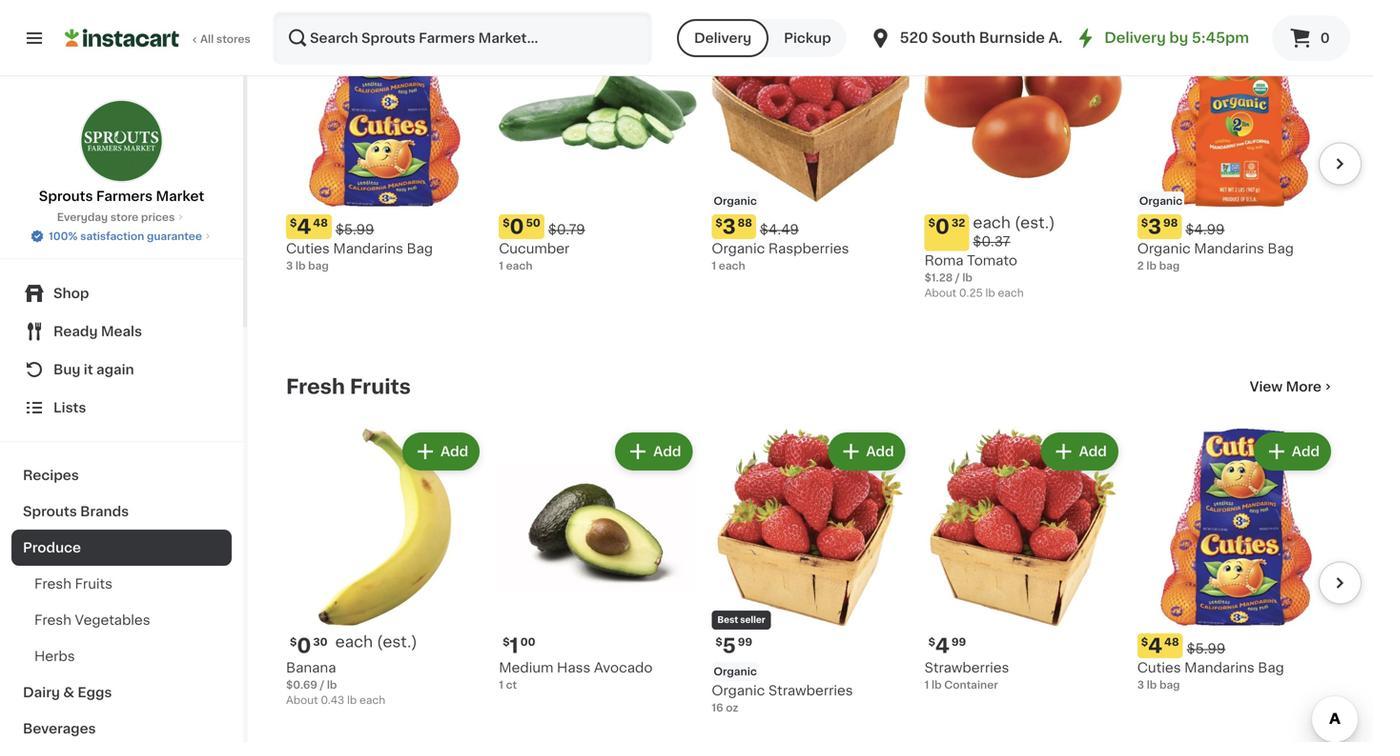Task type: locate. For each thing, give the bounding box(es) containing it.
1 for 1
[[510, 637, 519, 657]]

lb inside strawberries 1 lb container
[[932, 681, 942, 691]]

$ inside $ 4 48
[[1141, 638, 1148, 648]]

bag inside $ 3 98 $4.99 organic mandarins bag 2 lb bag
[[1268, 242, 1294, 256]]

bag for 3
[[1159, 261, 1180, 272]]

each down $ 3 88
[[719, 261, 746, 272]]

1 99 from the left
[[738, 638, 753, 648]]

1 inside organic raspberries 1 each
[[712, 261, 716, 272]]

1 vertical spatial item carousel region
[[286, 422, 1362, 743]]

0 inside $0.50 original price: $0.79 element
[[510, 217, 524, 237]]

$3.98 original price: $4.99 element
[[1138, 215, 1335, 240]]

1 vertical spatial about
[[286, 696, 318, 706]]

add for strawberries
[[866, 445, 894, 459]]

delivery right cart
[[694, 31, 752, 45]]

bag inside $ 3 98 $4.99 organic mandarins bag 2 lb bag
[[1159, 261, 1180, 272]]

ready meals button
[[11, 313, 232, 351]]

cucumber
[[499, 242, 570, 256]]

lists
[[53, 402, 86, 415]]

$ for $ 3 88
[[716, 218, 723, 229]]

99 right 5 at the right bottom
[[738, 638, 753, 648]]

organic
[[714, 196, 757, 207], [1140, 196, 1183, 207], [712, 242, 765, 256], [1138, 242, 1191, 256], [714, 667, 757, 678], [712, 685, 765, 698]]

sprouts up everyday on the top of the page
[[39, 190, 93, 203]]

3 inside cuties mandarins bag 3 lb bag
[[1138, 681, 1145, 691]]

delivery left by
[[1105, 31, 1166, 45]]

add button for raspberries
[[830, 15, 904, 50]]

$ inside the '$ 5 99'
[[716, 638, 723, 648]]

99
[[738, 638, 753, 648], [952, 638, 966, 648]]

0 vertical spatial cuties
[[286, 242, 330, 256]]

$ inside $ 4 48 $5.99 cuties mandarins bag 3 lb bag
[[290, 218, 297, 229]]

each down tomato
[[998, 288, 1024, 299]]

$ inside $ 0 32 each (est.) $0.37 roma tomato $1.28 / lb about 0.25 lb each
[[929, 218, 936, 229]]

0 inside $ 0 32 each (est.) $0.37 roma tomato $1.28 / lb about 0.25 lb each
[[936, 217, 950, 237]]

98
[[1164, 218, 1178, 229]]

$ inside "$ 0 30 each (est.)"
[[290, 638, 297, 648]]

sprouts brands link
[[11, 494, 232, 530]]

1 vertical spatial $5.99
[[1187, 643, 1226, 656]]

0 vertical spatial item carousel region
[[259, 2, 1362, 345]]

delivery
[[1105, 31, 1166, 45], [694, 31, 752, 45]]

0 for $ 0 30 each (est.)
[[297, 637, 311, 657]]

pickup button
[[769, 19, 847, 57]]

/ right the $1.28
[[956, 273, 960, 283]]

item carousel region containing 0
[[286, 422, 1362, 743]]

about down $0.69
[[286, 696, 318, 706]]

produce
[[23, 542, 81, 555]]

medium hass avocado 1 ct
[[499, 662, 653, 691]]

1 down cucumber
[[499, 261, 503, 272]]

(est.) for $ 0 30 each (est.)
[[377, 635, 417, 651]]

$ inside $ 0 50
[[503, 218, 510, 229]]

each down cucumber
[[506, 261, 533, 272]]

everyday store prices link
[[57, 210, 186, 225]]

0 horizontal spatial 4
[[297, 217, 311, 237]]

$5.99
[[336, 223, 374, 237], [1187, 643, 1226, 656]]

0 horizontal spatial $5.99
[[336, 223, 374, 237]]

1 horizontal spatial strawberries
[[925, 662, 1009, 675]]

cucumber 1 each
[[499, 242, 570, 272]]

3
[[723, 217, 736, 237], [1148, 217, 1162, 237], [286, 261, 293, 272], [1138, 681, 1145, 691]]

seller
[[740, 617, 765, 625]]

$4.49
[[760, 223, 799, 237]]

$ 0 32 each (est.) $0.37 roma tomato $1.28 / lb about 0.25 lb each
[[925, 216, 1055, 299]]

3 inside $ 4 48 $5.99 cuties mandarins bag 3 lb bag
[[286, 261, 293, 272]]

(est.) for $ 0 32 each (est.) $0.37 roma tomato $1.28 / lb about 0.25 lb each
[[1015, 216, 1055, 231]]

4 inside $ 4 48 $5.99 cuties mandarins bag 3 lb bag
[[297, 217, 311, 237]]

view
[[1250, 381, 1283, 394]]

$0.30 each (estimated) element
[[286, 634, 484, 659]]

cuties inside cuties mandarins bag 3 lb bag
[[1138, 662, 1181, 675]]

00
[[521, 638, 536, 648]]

1 horizontal spatial 99
[[952, 638, 966, 648]]

1 vertical spatial sprouts
[[23, 505, 77, 519]]

organic down $ 3 88
[[712, 242, 765, 256]]

each right "0.43"
[[360, 696, 385, 706]]

100% satisfaction guarantee
[[49, 231, 202, 242]]

1 vertical spatial (est.)
[[377, 635, 417, 651]]

mandarins inside $ 4 48 $5.99 cuties mandarins bag 3 lb bag
[[333, 242, 403, 256]]

99 for 4
[[952, 638, 966, 648]]

None search field
[[273, 11, 652, 65]]

add
[[441, 26, 468, 39], [601, 26, 629, 39], [866, 26, 894, 39], [1079, 26, 1107, 39], [1292, 26, 1320, 39], [441, 445, 468, 459], [653, 445, 681, 459], [866, 445, 894, 459], [1079, 445, 1107, 459], [1292, 445, 1320, 459]]

0 vertical spatial (est.)
[[1015, 216, 1055, 231]]

sprouts brands
[[23, 505, 129, 519]]

1 down $ 3 88
[[712, 261, 716, 272]]

dairy
[[23, 687, 60, 700]]

$ 4 99
[[929, 637, 966, 657]]

4 for $ 4 48 $5.99 cuties mandarins bag 3 lb bag
[[297, 217, 311, 237]]

$
[[290, 218, 297, 229], [716, 218, 723, 229], [503, 218, 510, 229], [929, 218, 936, 229], [1141, 218, 1148, 229], [290, 638, 297, 648], [716, 638, 723, 648], [503, 638, 510, 648], [929, 638, 936, 648], [1141, 638, 1148, 648]]

item carousel region containing 4
[[259, 2, 1362, 345]]

sprouts inside 'link'
[[39, 190, 93, 203]]

item carousel region
[[259, 2, 1362, 345], [286, 422, 1362, 743]]

service type group
[[677, 19, 847, 57]]

1 vertical spatial fresh fruits link
[[11, 567, 232, 603]]

$ for $ 4 99
[[929, 638, 936, 648]]

0 vertical spatial $4.48 original price: $5.99 element
[[286, 215, 484, 240]]

bag
[[308, 261, 329, 272], [1159, 261, 1180, 272], [1160, 681, 1180, 691]]

0 vertical spatial /
[[956, 273, 960, 283]]

$4.99
[[1186, 223, 1225, 237]]

recipes link
[[11, 458, 232, 494]]

2 horizontal spatial 4
[[1148, 637, 1163, 657]]

1 horizontal spatial (est.)
[[1015, 216, 1055, 231]]

each inside "$ 0 30 each (est.)"
[[335, 635, 373, 651]]

0
[[1321, 31, 1330, 45], [510, 217, 524, 237], [936, 217, 950, 237], [297, 637, 311, 657]]

organic raspberries 1 each
[[712, 242, 849, 272]]

&
[[63, 687, 74, 700]]

0 horizontal spatial strawberries
[[769, 685, 853, 698]]

sprouts farmers market
[[39, 190, 204, 203]]

0 horizontal spatial delivery
[[694, 31, 752, 45]]

fresh fruits
[[286, 377, 411, 397], [34, 578, 113, 591]]

88
[[738, 218, 752, 229]]

99 up strawberries 1 lb container
[[952, 638, 966, 648]]

delivery for delivery
[[694, 31, 752, 45]]

1 horizontal spatial /
[[956, 273, 960, 283]]

0 horizontal spatial (est.)
[[377, 635, 417, 651]]

each inside the cucumber 1 each
[[506, 261, 533, 272]]

0 vertical spatial about
[[925, 288, 957, 299]]

1
[[712, 261, 716, 272], [499, 261, 503, 272], [510, 637, 519, 657], [499, 681, 503, 691], [925, 681, 929, 691]]

$0.50 original price: $0.79 element
[[499, 215, 697, 240]]

100%
[[49, 231, 78, 242]]

99 inside the '$ 5 99'
[[738, 638, 753, 648]]

banana $0.69 / lb about 0.43 lb each
[[286, 662, 385, 706]]

1 horizontal spatial 4
[[936, 637, 950, 657]]

1 vertical spatial cuties
[[1138, 662, 1181, 675]]

bag for 4
[[308, 261, 329, 272]]

1 horizontal spatial 48
[[1165, 638, 1179, 648]]

$4.48 original price: $5.99 element
[[286, 215, 484, 240], [1138, 634, 1335, 659]]

by
[[1170, 31, 1189, 45]]

$ 3 88
[[716, 217, 752, 237]]

delivery button
[[677, 19, 769, 57]]

sprouts for sprouts farmers market
[[39, 190, 93, 203]]

strawberries 1 lb container
[[925, 662, 1009, 691]]

about down the $1.28
[[925, 288, 957, 299]]

$0.32 each (estimated) original price: $0.37 element
[[925, 215, 1122, 251]]

$ inside $ 1 00
[[503, 638, 510, 648]]

1 for cucumber
[[499, 261, 503, 272]]

2 99 from the left
[[952, 638, 966, 648]]

organic down 98
[[1138, 242, 1191, 256]]

2 vertical spatial fresh
[[34, 614, 71, 628]]

$4.48 original price: $5.99 element for 4
[[286, 215, 484, 240]]

0 for $ 0 50
[[510, 217, 524, 237]]

1 vertical spatial strawberries
[[769, 685, 853, 698]]

(est.)
[[1015, 216, 1055, 231], [377, 635, 417, 651]]

0 horizontal spatial fresh fruits link
[[11, 567, 232, 603]]

99 inside $ 4 99
[[952, 638, 966, 648]]

again
[[96, 363, 134, 377]]

0 vertical spatial fresh fruits link
[[286, 376, 411, 399]]

0 horizontal spatial /
[[320, 681, 324, 691]]

1 vertical spatial /
[[320, 681, 324, 691]]

0 vertical spatial $5.99
[[336, 223, 374, 237]]

sprouts for sprouts brands
[[23, 505, 77, 519]]

1 vertical spatial fresh fruits
[[34, 578, 113, 591]]

0 inside "$ 0 30 each (est.)"
[[297, 637, 311, 657]]

fresh vegetables link
[[11, 603, 232, 639]]

520 south burnside avenue
[[900, 31, 1104, 45]]

48 inside $ 4 48
[[1165, 638, 1179, 648]]

produce link
[[11, 530, 232, 567]]

(est.) inside "$ 0 30 each (est.)"
[[377, 635, 417, 651]]

mandarins inside $ 3 98 $4.99 organic mandarins bag 2 lb bag
[[1194, 242, 1265, 256]]

each right 30
[[335, 635, 373, 651]]

0 vertical spatial 48
[[313, 218, 328, 229]]

1 inside the cucumber 1 each
[[499, 261, 503, 272]]

add button for hass
[[617, 435, 691, 469]]

1 vertical spatial fresh
[[34, 578, 71, 591]]

buy it again link
[[11, 351, 232, 389]]

$ inside $ 4 99
[[929, 638, 936, 648]]

ready meals
[[53, 325, 142, 339]]

2
[[1138, 261, 1144, 272]]

0 vertical spatial sprouts
[[39, 190, 93, 203]]

1 left 00
[[510, 637, 519, 657]]

beverages
[[23, 723, 96, 736]]

0 vertical spatial fresh
[[286, 377, 345, 397]]

1 horizontal spatial fruits
[[350, 377, 411, 397]]

$ for $ 0 50
[[503, 218, 510, 229]]

$ for $ 3 98 $4.99 organic mandarins bag 2 lb bag
[[1141, 218, 1148, 229]]

organic up 88
[[714, 196, 757, 207]]

1 vertical spatial 48
[[1165, 638, 1179, 648]]

add inside button
[[601, 26, 629, 39]]

0 horizontal spatial cuties
[[286, 242, 330, 256]]

4
[[297, 217, 311, 237], [936, 637, 950, 657], [1148, 637, 1163, 657]]

0 vertical spatial fruits
[[350, 377, 411, 397]]

fresh
[[286, 377, 345, 397], [34, 578, 71, 591], [34, 614, 71, 628]]

delivery inside button
[[694, 31, 752, 45]]

each up $0.37
[[973, 216, 1011, 231]]

16
[[712, 704, 723, 714]]

cuties
[[286, 242, 330, 256], [1138, 662, 1181, 675]]

0 button
[[1272, 15, 1351, 61]]

0 horizontal spatial 48
[[313, 218, 328, 229]]

48
[[313, 218, 328, 229], [1165, 638, 1179, 648]]

fresh fruits link
[[286, 376, 411, 399], [11, 567, 232, 603]]

/ up "0.43"
[[320, 681, 324, 691]]

bag inside $ 4 48 $5.99 cuties mandarins bag 3 lb bag
[[308, 261, 329, 272]]

1 vertical spatial fruits
[[75, 578, 113, 591]]

product group containing 1
[[499, 429, 697, 694]]

bag inside $ 4 48 $5.99 cuties mandarins bag 3 lb bag
[[407, 242, 433, 256]]

0 horizontal spatial $4.48 original price: $5.99 element
[[286, 215, 484, 240]]

0 inside 0 button
[[1321, 31, 1330, 45]]

organic inside $ 3 98 $4.99 organic mandarins bag 2 lb bag
[[1138, 242, 1191, 256]]

1 left ct
[[499, 681, 503, 691]]

organic down the '$ 5 99'
[[714, 667, 757, 678]]

3 inside $ 3 98 $4.99 organic mandarins bag 2 lb bag
[[1148, 217, 1162, 237]]

sprouts
[[39, 190, 93, 203], [23, 505, 77, 519]]

$ inside $ 3 88
[[716, 218, 723, 229]]

48 for cuties mandarins bag
[[313, 218, 328, 229]]

0 horizontal spatial about
[[286, 696, 318, 706]]

$ inside $ 3 98 $4.99 organic mandarins bag 2 lb bag
[[1141, 218, 1148, 229]]

mandarins inside cuties mandarins bag 3 lb bag
[[1185, 662, 1255, 675]]

(est.) up tomato
[[1015, 216, 1055, 231]]

0 horizontal spatial fresh fruits
[[34, 578, 113, 591]]

avenue
[[1049, 31, 1104, 45]]

$ 4 48
[[1141, 637, 1179, 657]]

ready meals link
[[11, 313, 232, 351]]

1 horizontal spatial fresh fruits
[[286, 377, 411, 397]]

1 vertical spatial $4.48 original price: $5.99 element
[[1138, 634, 1335, 659]]

1 down $ 4 99 on the bottom of page
[[925, 681, 929, 691]]

$ 1 00
[[503, 637, 536, 657]]

1 horizontal spatial fresh fruits link
[[286, 376, 411, 399]]

$5.99 inside $ 4 48 $5.99 cuties mandarins bag 3 lb bag
[[336, 223, 374, 237]]

each
[[973, 216, 1011, 231], [719, 261, 746, 272], [506, 261, 533, 272], [998, 288, 1024, 299], [335, 635, 373, 651], [360, 696, 385, 706]]

/ inside banana $0.69 / lb about 0.43 lb each
[[320, 681, 324, 691]]

1 horizontal spatial about
[[925, 288, 957, 299]]

add button
[[404, 15, 478, 50], [830, 15, 904, 50], [1043, 15, 1117, 50], [1256, 15, 1330, 50], [404, 435, 478, 469], [617, 435, 691, 469], [830, 435, 904, 469], [1043, 435, 1117, 469], [1256, 435, 1330, 469]]

all stores link
[[65, 11, 252, 65]]

0 horizontal spatial 99
[[738, 638, 753, 648]]

(est.) up banana $0.69 / lb about 0.43 lb each
[[377, 635, 417, 651]]

$4.48 original price: $5.99 element for mandarins
[[1138, 634, 1335, 659]]

1 horizontal spatial delivery
[[1105, 31, 1166, 45]]

add for raspberries
[[866, 26, 894, 39]]

1 horizontal spatial cuties
[[1138, 662, 1181, 675]]

shop link
[[11, 275, 232, 313]]

4 for $ 4 99
[[936, 637, 950, 657]]

sprouts down the recipes
[[23, 505, 77, 519]]

add for hass
[[653, 445, 681, 459]]

to
[[632, 26, 646, 39]]

1 inside strawberries 1 lb container
[[925, 681, 929, 691]]

$0.37
[[973, 235, 1011, 249]]

organic up oz
[[712, 685, 765, 698]]

(est.) inside $ 0 32 each (est.) $0.37 roma tomato $1.28 / lb about 0.25 lb each
[[1015, 216, 1055, 231]]

product group
[[286, 10, 484, 274], [499, 10, 697, 274], [712, 10, 909, 274], [925, 10, 1122, 301], [1138, 10, 1335, 274], [286, 429, 484, 709], [499, 429, 697, 694], [712, 429, 909, 716], [925, 429, 1122, 694], [1138, 429, 1335, 694]]

Search field
[[275, 13, 650, 63]]

mandarins
[[333, 242, 403, 256], [1194, 242, 1265, 256], [1185, 662, 1255, 675]]

cuties mandarins bag 3 lb bag
[[1138, 662, 1285, 691]]

48 inside $ 4 48 $5.99 cuties mandarins bag 3 lb bag
[[313, 218, 328, 229]]

about
[[925, 288, 957, 299], [286, 696, 318, 706]]

delivery by 5:45pm
[[1105, 31, 1249, 45]]

1 horizontal spatial $5.99
[[1187, 643, 1226, 656]]

99 for 5
[[738, 638, 753, 648]]

all stores
[[200, 34, 251, 44]]

cuties inside $ 4 48 $5.99 cuties mandarins bag 3 lb bag
[[286, 242, 330, 256]]

1 horizontal spatial $4.48 original price: $5.99 element
[[1138, 634, 1335, 659]]

add for 3
[[1292, 26, 1320, 39]]



Task type: describe. For each thing, give the bounding box(es) containing it.
lb inside $ 3 98 $4.99 organic mandarins bag 2 lb bag
[[1147, 261, 1157, 272]]

organic inside organic raspberries 1 each
[[712, 242, 765, 256]]

ct
[[506, 681, 517, 691]]

instacart logo image
[[65, 27, 179, 50]]

add to cart
[[601, 26, 678, 39]]

$ 3 98 $4.99 organic mandarins bag 2 lb bag
[[1138, 217, 1294, 272]]

best
[[718, 617, 738, 625]]

$ for $ 4 48
[[1141, 638, 1148, 648]]

delivery by 5:45pm link
[[1074, 27, 1249, 50]]

fresh fruits link for the fresh vegetables link
[[11, 567, 232, 603]]

520 south burnside avenue button
[[870, 11, 1104, 65]]

dairy & eggs
[[23, 687, 112, 700]]

$0.79
[[548, 223, 585, 237]]

view more
[[1250, 381, 1322, 394]]

add button for mandarins
[[1256, 435, 1330, 469]]

/ inside $ 0 32 each (est.) $0.37 roma tomato $1.28 / lb about 0.25 lb each
[[956, 273, 960, 283]]

satisfaction
[[80, 231, 144, 242]]

sprouts farmers market link
[[39, 99, 204, 206]]

lists link
[[11, 389, 232, 427]]

herbs link
[[11, 639, 232, 675]]

tomato
[[967, 254, 1018, 268]]

burnside
[[979, 31, 1045, 45]]

herbs
[[34, 650, 75, 664]]

recipes
[[23, 469, 79, 483]]

organic inside organic strawberries 16 oz
[[712, 685, 765, 698]]

$0.69
[[286, 681, 317, 691]]

product group containing 5
[[712, 429, 909, 716]]

container
[[944, 681, 998, 691]]

strawberries inside organic strawberries 16 oz
[[769, 685, 853, 698]]

store
[[110, 212, 138, 223]]

bag for 4
[[407, 242, 433, 256]]

$ 0 50
[[503, 217, 541, 237]]

add for 4
[[441, 26, 468, 39]]

50
[[526, 218, 541, 229]]

everyday store prices
[[57, 212, 175, 223]]

520
[[900, 31, 929, 45]]

$ 4 48 $5.99 cuties mandarins bag 3 lb bag
[[286, 217, 433, 272]]

bag inside cuties mandarins bag 3 lb bag
[[1258, 662, 1285, 675]]

bag inside cuties mandarins bag 3 lb bag
[[1160, 681, 1180, 691]]

$1.28
[[925, 273, 953, 283]]

bag for 3
[[1268, 242, 1294, 256]]

mandarins for 4
[[333, 242, 403, 256]]

48 for 4
[[1165, 638, 1179, 648]]

each inside organic raspberries 1 each
[[719, 261, 746, 272]]

stores
[[216, 34, 251, 44]]

all
[[200, 34, 214, 44]]

add to cart button
[[561, 15, 691, 50]]

mandarins for 3
[[1194, 242, 1265, 256]]

avocado
[[594, 662, 653, 675]]

0 vertical spatial strawberries
[[925, 662, 1009, 675]]

beverages link
[[11, 711, 232, 743]]

0 horizontal spatial fruits
[[75, 578, 113, 591]]

0 vertical spatial fresh fruits
[[286, 377, 411, 397]]

0.25
[[959, 288, 983, 299]]

pickup
[[784, 31, 831, 45]]

add button for 1
[[1043, 435, 1117, 469]]

$ for $ 5 99
[[716, 638, 723, 648]]

eggs
[[78, 687, 112, 700]]

$ for $ 0 30 each (est.)
[[290, 638, 297, 648]]

roma
[[925, 254, 964, 268]]

south
[[932, 31, 976, 45]]

meals
[[101, 325, 142, 339]]

view more link
[[1250, 378, 1335, 397]]

everyday
[[57, 212, 108, 223]]

$ 0 30 each (est.)
[[290, 635, 417, 657]]

1 for strawberries
[[925, 681, 929, 691]]

0 for $ 0 32 each (est.) $0.37 roma tomato $1.28 / lb about 0.25 lb each
[[936, 217, 950, 237]]

raspberries
[[769, 242, 849, 256]]

organic up 98
[[1140, 196, 1183, 207]]

it
[[84, 363, 93, 377]]

lb inside $ 4 48 $5.99 cuties mandarins bag 3 lb bag
[[296, 261, 306, 272]]

$ for $ 4 48 $5.99 cuties mandarins bag 3 lb bag
[[290, 218, 297, 229]]

brands
[[80, 505, 129, 519]]

oz
[[726, 704, 739, 714]]

medium
[[499, 662, 554, 675]]

0.43
[[321, 696, 345, 706]]

more
[[1286, 381, 1322, 394]]

guarantee
[[147, 231, 202, 242]]

100% satisfaction guarantee button
[[30, 225, 214, 244]]

add button for 3
[[1256, 15, 1330, 50]]

buy
[[53, 363, 80, 377]]

prices
[[141, 212, 175, 223]]

each inside banana $0.69 / lb about 0.43 lb each
[[360, 696, 385, 706]]

$ 5 99
[[716, 637, 753, 657]]

about inside banana $0.69 / lb about 0.43 lb each
[[286, 696, 318, 706]]

sprouts farmers market logo image
[[80, 99, 164, 183]]

30
[[313, 638, 328, 648]]

$ for $ 1 00
[[503, 638, 510, 648]]

cart
[[649, 26, 678, 39]]

vegetables
[[75, 614, 150, 628]]

lb inside cuties mandarins bag 3 lb bag
[[1147, 681, 1157, 691]]

add button for 4
[[404, 15, 478, 50]]

fresh fruits link for 'view more' link
[[286, 376, 411, 399]]

about inside $ 0 32 each (est.) $0.37 roma tomato $1.28 / lb about 0.25 lb each
[[925, 288, 957, 299]]

5
[[723, 637, 736, 657]]

add for mandarins
[[1292, 445, 1320, 459]]

banana
[[286, 662, 336, 675]]

add button for strawberries
[[830, 435, 904, 469]]

ready
[[53, 325, 98, 339]]

delivery for delivery by 5:45pm
[[1105, 31, 1166, 45]]

4 for $ 4 48
[[1148, 637, 1163, 657]]

$3.88 original price: $4.49 element
[[712, 215, 909, 240]]

5:45pm
[[1192, 31, 1249, 45]]

1 inside medium hass avocado 1 ct
[[499, 681, 503, 691]]

$ for $ 0 32 each (est.) $0.37 roma tomato $1.28 / lb about 0.25 lb each
[[929, 218, 936, 229]]

hass
[[557, 662, 591, 675]]

add for 1
[[1079, 445, 1107, 459]]



Task type: vqa. For each thing, say whether or not it's contained in the screenshot.
the Brands dropdown button
no



